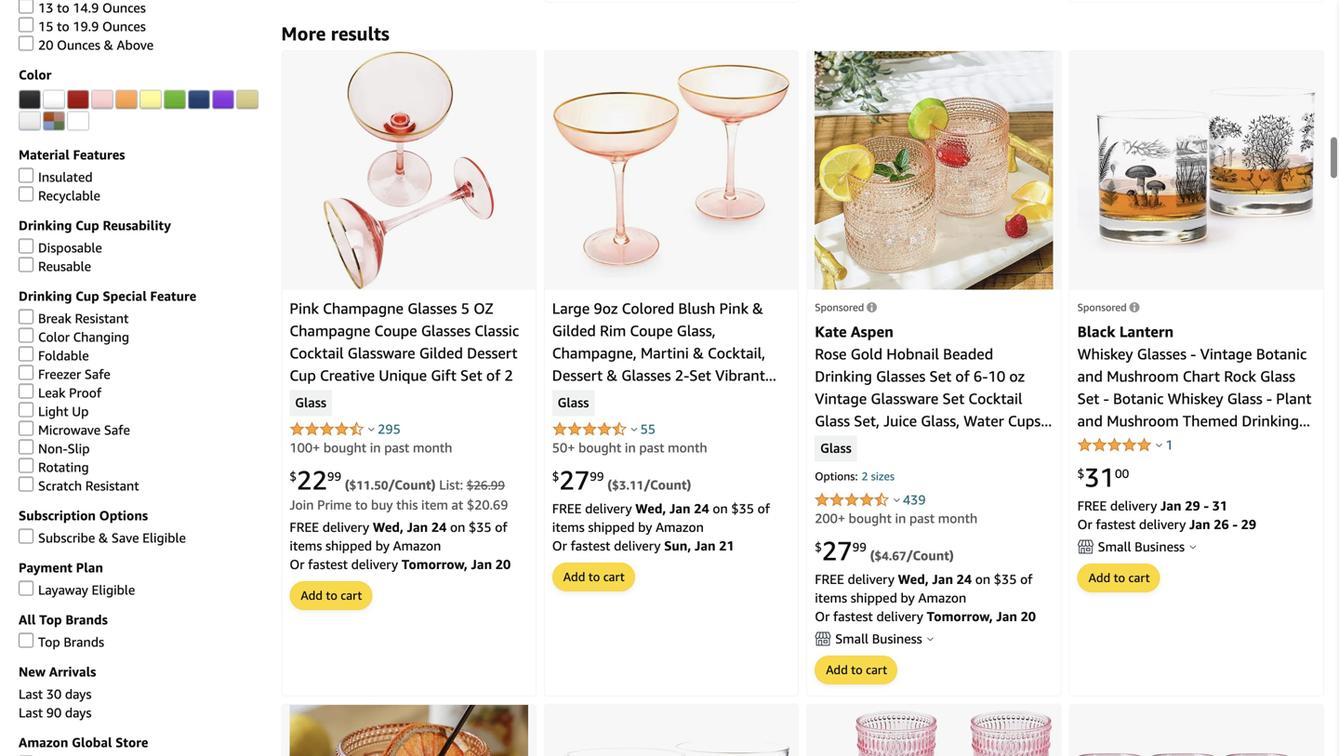 Task type: describe. For each thing, give the bounding box(es) containing it.
month for glasses
[[668, 440, 708, 455]]

pink inside large 9oz colored blush pink & gilded rim coupe glass, champagne, martini & cocktail, dessert & glasses 2-set vibrant color short gold vintage tumblers, no stem margarita, vintage glassware gift idea
[[720, 300, 749, 317]]

2 horizontal spatial on $35 of items shipped by amazon
[[815, 572, 1033, 606]]

top inside "link"
[[38, 634, 60, 650]]

coupe inside pink champagne glasses 5 oz champagne coupe glasses classic cocktail glassware gilded dessert cup creative unique gift set of 2
[[374, 322, 417, 340]]

checkbox image for top brands
[[19, 633, 33, 648]]

1 horizontal spatial 2
[[862, 470, 868, 483]]

2-
[[675, 367, 690, 384]]

free down join
[[290, 520, 319, 535]]

rose gold hobnail beaded drinking glasses set of 6-10 oz vintage glassware set cocktail glass set, juice glass, water cups | makes a great hostess gift or gift for new home owners link
[[815, 345, 1052, 475]]

up
[[72, 404, 89, 419]]

colored
[[622, 300, 675, 317]]

2 horizontal spatial on
[[976, 572, 991, 587]]

or fastest delivery jan 26 - 29 element
[[1078, 517, 1257, 532]]

lantern
[[1120, 323, 1174, 341]]

sponsored button for kate aspen
[[815, 301, 877, 314]]

checkbox image for reusable
[[19, 257, 33, 272]]

safe for microwave safe
[[104, 422, 130, 438]]

|
[[1045, 412, 1049, 430]]

fastest down prime
[[308, 557, 348, 572]]

checkbox image for leak proof
[[19, 384, 33, 399]]

1 days from the top
[[65, 687, 92, 702]]

10
[[988, 368, 1006, 385]]

sponsored ad - black lantern whiskey glasses - vintage botanic and mushroom chart rock glass set - botanic whiskey glass -... image
[[1078, 88, 1316, 254]]

checkbox image for disposable
[[19, 239, 33, 253]]

15 to 19.9 ounces
[[38, 19, 146, 34]]

kate aspen rose gold hobnail beaded drinking glasses set of 6-10 oz vintage glassware set cocktail glass set, juice glass, water cups | makes a great hostess gift or gift for new home owners
[[815, 323, 1049, 475]]

1 and from the top
[[1078, 368, 1103, 385]]

& right martini
[[693, 344, 704, 362]]

- up kitchen
[[1104, 390, 1110, 408]]

free delivery wed, jan 24 on $35 of items shipped by amazon element for gift
[[290, 520, 508, 554]]

$35 for pink champagne glasses 5 oz champagne coupe glasses classic cocktail glassware gilded dessert cup creative unique gift set of 2
[[469, 520, 492, 535]]

19.9
[[73, 19, 99, 34]]

pink inside pink champagne glasses 5 oz champagne coupe glasses classic cocktail glassware gilded dessert cup creative unique gift set of 2
[[290, 300, 319, 317]]

for
[[815, 457, 835, 475]]

great
[[875, 435, 912, 452]]

drinking up disposable link
[[19, 218, 72, 233]]

more results
[[281, 22, 390, 45]]

checkbox image for non-slip
[[19, 440, 33, 454]]

themed
[[1183, 412, 1238, 430]]

2 horizontal spatial 24
[[957, 572, 972, 587]]

0 vertical spatial or fastest delivery tomorrow, jan 20 element
[[290, 557, 511, 572]]

microwave safe
[[38, 422, 130, 438]]

resistant for scratch resistant
[[85, 478, 139, 493]]

glass inside kate aspen rose gold hobnail beaded drinking glasses set of 6-10 oz vintage glassware set cocktail glass set, juice glass, water cups | makes a great hostess gift or gift for new home owners
[[815, 412, 850, 430]]

1 horizontal spatial 29
[[1242, 517, 1257, 532]]

glass left short
[[558, 395, 589, 412]]

aspen
[[851, 323, 894, 341]]

glasses down lantern
[[1138, 345, 1187, 363]]

water
[[964, 412, 1004, 430]]

99 for $ 27 99 ( $4.67 /count)
[[853, 540, 867, 554]]

glasses inside kate aspen rose gold hobnail beaded drinking glasses set of 6-10 oz vintage glassware set cocktail glass set, juice glass, water cups | makes a great hostess gift or gift for new home owners
[[876, 368, 926, 385]]

new arrivals last 30 days last 90 days
[[19, 664, 96, 720]]

rim
[[600, 322, 626, 340]]

200+
[[815, 511, 846, 526]]

gold inside large 9oz colored blush pink & gilded rim coupe glass, champagne, martini & cocktail, dessert & glasses 2-set vibrant color short gold vintage tumblers, no stem margarita, vintage glassware gift idea
[[634, 389, 666, 407]]

makes
[[815, 435, 857, 452]]

drinking inside "black lantern whiskey glasses - vintage botanic and mushroom chart rock glass set - botanic whiskey glass - plant and mushroom themed drinking and kitchen glasses"
[[1242, 412, 1300, 430]]

scratch resistant
[[38, 478, 139, 493]]

fastest inside free delivery jan 29 - 31 or fastest delivery jan 26 - 29
[[1096, 517, 1136, 532]]

free down 50+
[[552, 501, 582, 516]]

gilded inside large 9oz colored blush pink & gilded rim coupe glass, champagne, martini & cocktail, dessert & glasses 2-set vibrant color short gold vintage tumblers, no stem margarita, vintage glassware gift idea
[[552, 322, 596, 340]]

vibrant
[[716, 367, 766, 384]]

or fastest delivery sun, jan 21 element
[[552, 538, 735, 554]]

2 horizontal spatial $35
[[994, 572, 1017, 587]]

more
[[281, 22, 326, 45]]

set down hobnail on the top of the page
[[930, 368, 952, 385]]

or down $ 27 99 ( $4.67 /count)
[[815, 609, 830, 624]]

item
[[421, 497, 448, 513]]

checkbox image for 20 ounces & above
[[19, 36, 33, 51]]

microwave
[[38, 422, 101, 438]]

0 vertical spatial 20
[[38, 37, 53, 53]]

21
[[719, 538, 735, 554]]

on for pink champagne glasses 5 oz champagne coupe glasses classic cocktail glassware gilded dessert cup creative unique gift set of 2
[[450, 520, 465, 535]]

2 sizes link
[[858, 469, 899, 487]]

global
[[72, 735, 112, 750]]

2 inside pink champagne glasses 5 oz champagne coupe glasses classic cocktail glassware gilded dessert cup creative unique gift set of 2
[[505, 367, 513, 384]]

2 horizontal spatial bought
[[849, 511, 892, 526]]

$3.11
[[612, 478, 644, 493]]

recyclable
[[38, 188, 100, 203]]

fastest down $ 27 99 ( $4.67 /count)
[[834, 609, 873, 624]]

cocktail inside kate aspen rose gold hobnail beaded drinking glasses set of 6-10 oz vintage glassware set cocktail glass set, juice glass, water cups | makes a great hostess gift or gift for new home owners
[[969, 390, 1023, 408]]

classic
[[475, 322, 519, 340]]

glasses down the "themed"
[[1162, 435, 1212, 452]]

chart
[[1183, 368, 1221, 385]]

checkbox image for rotating
[[19, 458, 33, 473]]

cart down or fastest delivery jan 26 - 29 element
[[1129, 571, 1150, 585]]

new inside kate aspen rose gold hobnail beaded drinking glasses set of 6-10 oz vintage glassware set cocktail glass set, juice glass, water cups | makes a great hostess gift or gift for new home owners
[[839, 457, 869, 475]]

all
[[19, 612, 36, 627]]

cart down or fastest delivery sun, jan 21
[[603, 570, 625, 584]]

50+
[[552, 440, 575, 455]]

fastest down $ 27 99 ( $3.11 /count)
[[571, 538, 611, 554]]

amazon down this
[[393, 538, 441, 554]]

vintage down 2-
[[670, 389, 722, 407]]

top brands link
[[19, 633, 104, 650]]

sun,
[[664, 538, 692, 554]]

- up or fastest delivery jan 26 - 29 element
[[1204, 498, 1209, 514]]

cocktail inside pink champagne glasses 5 oz champagne coupe glasses classic cocktail glassware gilded dessert cup creative unique gift set of 2
[[290, 344, 344, 362]]

1 vertical spatial champagne
[[290, 322, 371, 340]]

vintage down tumblers,
[[552, 434, 605, 451]]

color inside large 9oz colored blush pink & gilded rim coupe glass, champagne, martini & cocktail, dessert & glasses 2-set vibrant color short gold vintage tumblers, no stem margarita, vintage glassware gift idea
[[552, 389, 589, 407]]

eligible inside subscribe & save eligible link
[[142, 530, 186, 546]]

rotating link
[[19, 458, 89, 475]]

0 vertical spatial 29
[[1185, 498, 1201, 514]]

of inside kate aspen rose gold hobnail beaded drinking glasses set of 6-10 oz vintage glassware set cocktail glass set, juice glass, water cups | makes a great hostess gift or gift for new home owners
[[956, 368, 970, 385]]

checkbox image for recyclable
[[19, 186, 33, 201]]

month for gift
[[413, 440, 453, 455]]

plan
[[76, 560, 103, 575]]

2 horizontal spatial by
[[901, 590, 915, 606]]

glassware inside large 9oz colored blush pink & gilded rim coupe glass, champagne, martini & cocktail, dessert & glasses 2-set vibrant color short gold vintage tumblers, no stem margarita, vintage glassware gift idea
[[608, 434, 676, 451]]

whiskey glasses - vintage botanic and mushroom chart rock glass set - botanic whiskey glass - plant and mushroom themed drinking and kitchen glasses link
[[1078, 345, 1312, 452]]

material features
[[19, 147, 125, 162]]

on for large 9oz colored blush pink & gilded rim coupe glass, champagne, martini & cocktail, dessert & glasses 2-set vibrant color short gold vintage tumblers, no stem margarita, vintage glassware gift idea
[[713, 501, 728, 516]]

list:
[[439, 477, 463, 493]]

1 vertical spatial botanic
[[1114, 390, 1164, 408]]

or down join
[[290, 557, 305, 572]]

set inside "black lantern whiskey glasses - vintage botanic and mushroom chart rock glass set - botanic whiskey glass - plant and mushroom themed drinking and kitchen glasses"
[[1078, 390, 1100, 408]]

free delivery jan 29 - 31 or fastest delivery jan 26 - 29
[[1078, 498, 1257, 532]]

glasses inside large 9oz colored blush pink & gilded rim coupe glass, champagne, martini & cocktail, dessert & glasses 2-set vibrant color short gold vintage tumblers, no stem margarita, vintage glassware gift idea
[[622, 367, 671, 384]]

of for bottom or fastest delivery tomorrow, jan 20 element
[[1021, 572, 1033, 587]]

this
[[396, 497, 418, 513]]

gilded inside pink champagne glasses 5 oz champagne coupe glasses classic cocktail glassware gilded dessert cup creative unique gift set of 2
[[419, 344, 463, 362]]

2 horizontal spatial month
[[938, 511, 978, 526]]

1 vertical spatial whiskey
[[1168, 390, 1224, 408]]

blush
[[679, 300, 716, 317]]

2 vertical spatial 20
[[1021, 609, 1036, 624]]

above
[[117, 37, 154, 53]]

2 horizontal spatial shipped
[[851, 590, 898, 606]]

20 ounces & above link
[[19, 36, 154, 53]]

resistant for break resistant
[[75, 311, 129, 326]]

2 horizontal spatial free delivery wed, jan 24 on $35 of items shipped by amazon element
[[815, 572, 1033, 606]]

0 vertical spatial top
[[39, 612, 62, 627]]

at
[[452, 497, 464, 513]]

- left plant on the bottom right of page
[[1267, 390, 1273, 408]]

24 for large 9oz colored blush pink & gilded rim coupe glass, champagne, martini & cocktail, dessert & glasses 2-set vibrant color short gold vintage tumblers, no stem margarita, vintage glassware gift idea
[[694, 501, 710, 516]]

layaway eligible
[[38, 582, 135, 598]]

gift down cups
[[1019, 435, 1045, 452]]

color changing
[[38, 329, 129, 345]]

save
[[112, 530, 139, 546]]

1
[[1166, 437, 1174, 453]]

glasses down 5
[[421, 322, 471, 340]]

disposable link
[[19, 239, 102, 255]]

0 horizontal spatial ounces
[[57, 37, 100, 53]]

free down 200+
[[815, 572, 845, 587]]

2 horizontal spatial free delivery wed, jan 24
[[815, 572, 976, 587]]

color changing link
[[19, 328, 129, 345]]

0 horizontal spatial whiskey
[[1078, 345, 1134, 363]]

55 link
[[641, 421, 656, 437]]

9oz
[[594, 300, 618, 317]]

safe for freezer safe
[[85, 366, 111, 382]]

oz
[[474, 300, 494, 317]]

set up water
[[943, 390, 965, 408]]

& up cocktail,
[[753, 300, 764, 317]]

small business for leftmost small business button
[[836, 631, 923, 647]]

2 days from the top
[[65, 705, 92, 720]]

( for $ 27 99 ( $3.11 /count)
[[608, 477, 612, 493]]

options: 2 sizes
[[815, 470, 895, 483]]

color for color changing
[[38, 329, 70, 345]]

sponsored button for black lantern
[[1078, 301, 1140, 314]]

99 for $ 27 99 ( $3.11 /count)
[[590, 469, 604, 484]]

100+
[[290, 440, 320, 455]]

1 link
[[1166, 437, 1174, 453]]

in for &
[[625, 440, 636, 455]]

2 horizontal spatial in
[[895, 511, 906, 526]]

0 vertical spatial brands
[[65, 612, 108, 627]]

popover image for 439
[[894, 498, 900, 503]]

leak proof
[[38, 385, 102, 400]]

0 horizontal spatial 31
[[1085, 462, 1115, 493]]

recyclable link
[[19, 186, 100, 203]]

rose
[[815, 345, 847, 363]]

popover image
[[368, 427, 375, 432]]

cocktail,
[[708, 344, 766, 362]]

small for small business button to the right
[[1098, 539, 1132, 555]]

glass up "100+"
[[295, 395, 326, 412]]

light
[[38, 404, 69, 419]]

30
[[46, 687, 62, 702]]

amazon up sun,
[[656, 520, 704, 535]]

layaway eligible link
[[19, 581, 135, 598]]

hostess
[[916, 435, 968, 452]]

by for &
[[638, 520, 653, 535]]

sponsored for black lantern
[[1078, 301, 1127, 314]]

sponsored for kate aspen
[[815, 301, 865, 314]]

31 inside free delivery jan 29 - 31 or fastest delivery jan 26 - 29
[[1213, 498, 1228, 514]]

- right 26
[[1233, 517, 1238, 532]]

checkbox image for microwave safe
[[19, 421, 33, 436]]

bought for creative
[[324, 440, 367, 455]]

disposable
[[38, 240, 102, 255]]

glasses left 5
[[408, 300, 457, 317]]

non-
[[38, 441, 68, 456]]

sponsored ad - black lantern whiskey glasses – forest and clouds rock glass set - glassware set and bar glasses - set of 2... image
[[552, 742, 791, 756]]

drinking inside kate aspen rose gold hobnail beaded drinking glasses set of 6-10 oz vintage glassware set cocktail glass set, juice glass, water cups | makes a great hostess gift or gift for new home owners
[[815, 368, 873, 385]]

store
[[116, 735, 148, 750]]

1 vertical spatial or fastest delivery tomorrow, jan 20 element
[[815, 609, 1036, 624]]

home
[[873, 457, 913, 475]]

0 horizontal spatial small business button
[[815, 630, 1054, 649]]

short
[[592, 389, 630, 407]]

glass down rock
[[1228, 390, 1263, 408]]

& down 15 to 19.9 ounces
[[104, 37, 113, 53]]

gold inside kate aspen rose gold hobnail beaded drinking glasses set of 6-10 oz vintage glassware set cocktail glass set, juice glass, water cups | makes a great hostess gift or gift for new home owners
[[851, 345, 883, 363]]

checkbox image for break resistant
[[19, 309, 33, 324]]

reusable link
[[19, 257, 91, 274]]

slip
[[68, 441, 90, 456]]

2 and from the top
[[1078, 412, 1103, 430]]

glass up options:
[[821, 441, 852, 457]]

items for large 9oz colored blush pink & gilded rim coupe glass, champagne, martini & cocktail, dessert & glasses 2-set vibrant color short gold vintage tumblers, no stem margarita, vintage glassware gift idea
[[552, 520, 585, 535]]

microwave safe link
[[19, 421, 130, 438]]

reusability
[[103, 218, 171, 233]]

subscribe
[[38, 530, 95, 546]]

dessert inside pink champagne glasses 5 oz champagne coupe glasses classic cocktail glassware gilded dessert cup creative unique gift set of 2
[[467, 344, 518, 362]]

no
[[622, 411, 642, 429]]

freezer
[[38, 366, 81, 382]]

past for &
[[639, 440, 665, 455]]

99 for $ 22 99 ( $11.50 /count) list: $26.99 join prime to buy this item at $20.69
[[327, 469, 342, 484]]



Task type: locate. For each thing, give the bounding box(es) containing it.
2 horizontal spatial items
[[815, 590, 848, 606]]

eligible inside layaway eligible "link"
[[92, 582, 135, 598]]

glasses down martini
[[622, 367, 671, 384]]

items down $ 27 99 ( $4.67 /count)
[[815, 590, 848, 606]]

on $35 of items shipped by amazon for glasses
[[552, 501, 770, 535]]

new up last 30 days link
[[19, 664, 46, 680]]

wed, for &
[[636, 501, 666, 516]]

business for small business button to the right
[[1135, 539, 1185, 555]]

295
[[378, 421, 401, 437]]

1 horizontal spatial glass,
[[921, 412, 960, 430]]

checkbox image for subscribe & save eligible
[[19, 529, 33, 544]]

$ inside $ 27 99 ( $4.67 /count)
[[815, 540, 822, 554]]

mushroom
[[1107, 368, 1179, 385], [1107, 412, 1179, 430]]

last left 30
[[19, 687, 43, 702]]

2 checkbox image from the top
[[19, 17, 33, 32]]

00
[[1115, 466, 1130, 481]]

2 vertical spatial $35
[[994, 572, 1017, 587]]

checkbox image left break in the left of the page
[[19, 309, 33, 324]]

0 vertical spatial 31
[[1085, 462, 1115, 493]]

0 vertical spatial tomorrow,
[[402, 557, 468, 572]]

amazon down 90
[[19, 735, 68, 750]]

free delivery wed, jan 24 on $35 of items shipped by amazon element
[[552, 501, 770, 535], [290, 520, 508, 554], [815, 572, 1033, 606]]

0 horizontal spatial $35
[[469, 520, 492, 535]]

1 vertical spatial free delivery wed, jan 24
[[290, 520, 450, 535]]

break resistant link
[[19, 309, 129, 326]]

checkbox image inside "reusable" link
[[19, 257, 33, 272]]

0 vertical spatial eligible
[[142, 530, 186, 546]]

dessert down classic
[[467, 344, 518, 362]]

set down black on the right top of the page
[[1078, 390, 1100, 408]]

2 vertical spatial color
[[552, 389, 589, 407]]

free delivery wed, jan 24 down $3.11
[[552, 501, 713, 516]]

popover image left 439 link
[[894, 498, 900, 503]]

checkbox image inside top brands "link"
[[19, 633, 33, 648]]

scratch resistant link
[[19, 477, 139, 493]]

pink champagne glasses 5 oz champagne coupe glasses classic cocktail glassware gilded dessert cup creative unique gift set of 2
[[290, 300, 519, 384]]

9 checkbox image from the top
[[19, 529, 33, 544]]

1 horizontal spatial botanic
[[1257, 345, 1307, 363]]

leak proof link
[[19, 384, 102, 400]]

1 checkbox image from the top
[[19, 257, 33, 272]]

free delivery wed, jan 24 for &
[[552, 501, 713, 516]]

gold down the aspen on the top of page
[[851, 345, 883, 363]]

1 vertical spatial new
[[19, 664, 46, 680]]

rock
[[1224, 368, 1257, 385]]

99 inside $ 22 99 ( $11.50 /count) list: $26.99 join prime to buy this item at $20.69
[[327, 469, 342, 484]]

cocktail down "10"
[[969, 390, 1023, 408]]

color element
[[19, 90, 263, 133]]

free inside free delivery jan 29 - 31 or fastest delivery jan 26 - 29
[[1078, 498, 1107, 514]]

shipped
[[588, 520, 635, 535], [326, 538, 372, 554], [851, 590, 898, 606]]

2 pink from the left
[[720, 300, 749, 317]]

checkbox image up foldable link
[[19, 328, 33, 343]]

0 vertical spatial cocktail
[[290, 344, 344, 362]]

1 horizontal spatial small business button
[[1078, 538, 1316, 556]]

/count) down 200+ bought in past month
[[907, 548, 954, 563]]

cocktail up creative
[[290, 344, 344, 362]]

new inside new arrivals last 30 days last 90 days
[[19, 664, 46, 680]]

0 vertical spatial days
[[65, 687, 92, 702]]

margarita,
[[685, 411, 754, 429]]

glass, up hostess
[[921, 412, 960, 430]]

a
[[861, 435, 871, 452]]

cup for special
[[76, 288, 99, 304]]

2 mushroom from the top
[[1107, 412, 1179, 430]]

glassware inside pink champagne glasses 5 oz champagne coupe glasses classic cocktail glassware gilded dessert cup creative unique gift set of 2
[[348, 344, 416, 362]]

1 vertical spatial days
[[65, 705, 92, 720]]

bought right "100+"
[[324, 440, 367, 455]]

1 vertical spatial business
[[872, 631, 923, 647]]

cup up disposable
[[76, 218, 99, 233]]

2 sponsored from the left
[[1078, 301, 1127, 314]]

past for unique
[[384, 440, 410, 455]]

3 checkbox image from the top
[[19, 36, 33, 51]]

27 for $ 27 99 ( $3.11 /count)
[[560, 465, 590, 496]]

popover image
[[631, 427, 638, 432], [1157, 443, 1163, 448], [894, 498, 900, 503]]

2 vertical spatial wed,
[[898, 572, 929, 587]]

1 mushroom from the top
[[1107, 368, 1179, 385]]

checkbox image inside the insulated link
[[19, 168, 33, 183]]

layaway
[[38, 582, 88, 598]]

( for $ 22 99 ( $11.50 /count) list: $26.99 join prime to buy this item at $20.69
[[345, 477, 349, 493]]

cup left creative
[[290, 367, 316, 384]]

subscribe & save eligible
[[38, 530, 186, 546]]

bought up $ 27 99 ( $4.67 /count)
[[849, 511, 892, 526]]

1 vertical spatial mushroom
[[1107, 412, 1179, 430]]

brands
[[65, 612, 108, 627], [64, 634, 104, 650]]

wed, down buy
[[373, 520, 404, 535]]

1 vertical spatial popover image
[[1157, 443, 1163, 448]]

champagne
[[323, 300, 404, 317], [290, 322, 371, 340]]

stem
[[646, 411, 681, 429]]

hobnail
[[887, 345, 940, 363]]

0 horizontal spatial 29
[[1185, 498, 1201, 514]]

freezer safe link
[[19, 365, 111, 382]]

5 checkbox image from the top
[[19, 186, 33, 201]]

- up "chart"
[[1191, 345, 1197, 363]]

wed, down $3.11
[[636, 501, 666, 516]]

1 vertical spatial dessert
[[552, 367, 603, 384]]

glasses
[[408, 300, 457, 317], [421, 322, 471, 340], [1138, 345, 1187, 363], [622, 367, 671, 384], [876, 368, 926, 385], [1162, 435, 1212, 452]]

creative
[[320, 367, 375, 384]]

checkbox image inside foldable link
[[19, 346, 33, 361]]

set inside large 9oz colored blush pink & gilded rim coupe glass, champagne, martini & cocktail, dessert & glasses 2-set vibrant color short gold vintage tumblers, no stem margarita, vintage glassware gift idea
[[690, 367, 712, 384]]

1 vertical spatial by
[[376, 538, 390, 554]]

0 vertical spatial botanic
[[1257, 345, 1307, 363]]

business for leftmost small business button
[[872, 631, 923, 647]]

0 horizontal spatial shipped
[[326, 538, 372, 554]]

features
[[73, 147, 125, 162]]

checkbox image down the insulated link
[[19, 186, 33, 201]]

1 vertical spatial and
[[1078, 412, 1103, 430]]

mushroom up kitchen
[[1107, 412, 1179, 430]]

1 last from the top
[[19, 687, 43, 702]]

free delivery wed, jan 24 on $35 of items shipped by amazon element up sun,
[[552, 501, 770, 535]]

6 checkbox image from the top
[[19, 421, 33, 436]]

special
[[103, 288, 147, 304]]

0 horizontal spatial or fastest delivery tomorrow, jan 20
[[290, 557, 511, 572]]

of inside pink champagne glasses 5 oz champagne coupe glasses classic cocktail glassware gilded dessert cup creative unique gift set of 2
[[486, 367, 501, 384]]

0 vertical spatial dessert
[[467, 344, 518, 362]]

$ for $ 31 00
[[1078, 466, 1085, 481]]

1 vertical spatial shipped
[[326, 538, 372, 554]]

add to cart
[[564, 570, 625, 584], [1089, 571, 1150, 585], [301, 588, 362, 603], [826, 663, 888, 677]]

0 vertical spatial glassware
[[348, 344, 416, 362]]

& left save
[[99, 530, 108, 546]]

free delivery jan 29 - 31 element
[[1078, 498, 1228, 514]]

vintage up rock
[[1201, 345, 1253, 363]]

checkbox image for color changing
[[19, 328, 33, 343]]

7 checkbox image from the top
[[19, 458, 33, 473]]

or fastest delivery tomorrow, jan 20 element down $4.67
[[815, 609, 1036, 624]]

0 vertical spatial cup
[[76, 218, 99, 233]]

1 coupe from the left
[[374, 322, 417, 340]]

15 to 19.9 ounces link
[[19, 17, 146, 34]]

unique
[[379, 367, 427, 384]]

rotating
[[38, 460, 89, 475]]

/count) for $ 22 99 ( $11.50 /count) list: $26.99 join prime to buy this item at $20.69
[[388, 477, 436, 493]]

gift inside pink champagne glasses 5 oz champagne coupe glasses classic cocktail glassware gilded dessert cup creative unique gift set of 2
[[431, 367, 457, 384]]

6-
[[974, 368, 988, 385]]

popover image left 1 on the right of the page
[[1157, 443, 1163, 448]]

glass up plant on the bottom right of page
[[1261, 368, 1296, 385]]

checkbox image left leak
[[19, 384, 33, 399]]

top right all
[[39, 612, 62, 627]]

( inside $ 27 99 ( $4.67 /count)
[[870, 548, 875, 563]]

99 inside $ 27 99 ( $3.11 /count)
[[590, 469, 604, 484]]

past down 55
[[639, 440, 665, 455]]

0 horizontal spatial on
[[450, 520, 465, 535]]

24 down 200+ bought in past month
[[957, 572, 972, 587]]

11 checkbox image from the top
[[19, 633, 33, 648]]

join
[[290, 497, 314, 513]]

1 horizontal spatial eligible
[[142, 530, 186, 546]]

6 checkbox image from the top
[[19, 239, 33, 253]]

color down 15
[[19, 67, 51, 82]]

checkbox image down rotating link
[[19, 477, 33, 492]]

2 coupe from the left
[[630, 322, 673, 340]]

reawow pink champagne glasses 5 oz champagne coupe glasses classic cocktail glassware gilded dessert cup creative unique g... image
[[323, 51, 495, 290]]

and right |
[[1078, 412, 1103, 430]]

free delivery wed, jan 24 on $35 of items shipped by amazon element for glasses
[[552, 501, 770, 535]]

cart up glass smile 4 pack romantic water glasses-12 oz pink vintage drinking glasses tumblers for whisky, beer, juice, beverages,... image
[[866, 663, 888, 677]]

checkbox image inside scratch resistant link
[[19, 477, 33, 492]]

2 vertical spatial glassware
[[608, 434, 676, 451]]

shipped down prime
[[326, 538, 372, 554]]

1 vertical spatial $35
[[469, 520, 492, 535]]

/count) for $ 27 99 ( $4.67 /count)
[[907, 548, 954, 563]]

1 horizontal spatial (
[[608, 477, 612, 493]]

0 vertical spatial champagne
[[323, 300, 404, 317]]

99 inside $ 27 99 ( $4.67 /count)
[[853, 540, 867, 554]]

foldable link
[[19, 346, 89, 363]]

( for $ 27 99 ( $4.67 /count)
[[870, 548, 875, 563]]

( inside $ 27 99 ( $3.11 /count)
[[608, 477, 612, 493]]

1 horizontal spatial month
[[668, 440, 708, 455]]

glass, inside large 9oz colored blush pink & gilded rim coupe glass, champagne, martini & cocktail, dessert & glasses 2-set vibrant color short gold vintage tumblers, no stem margarita, vintage glassware gift idea
[[677, 322, 716, 340]]

of for the topmost or fastest delivery tomorrow, jan 20 element
[[495, 520, 508, 535]]

checkbox image inside light up link
[[19, 402, 33, 417]]

wed,
[[636, 501, 666, 516], [373, 520, 404, 535], [898, 572, 929, 587]]

gift down water
[[972, 435, 997, 452]]

vintage inside "black lantern whiskey glasses - vintage botanic and mushroom chart rock glass set - botanic whiskey glass - plant and mushroom themed drinking and kitchen glasses"
[[1201, 345, 1253, 363]]

glassware up unique in the left of the page
[[348, 344, 416, 362]]

$ inside $ 31 00
[[1078, 466, 1085, 481]]

2 vertical spatial free delivery wed, jan 24
[[815, 572, 976, 587]]

$ 22 99 ( $11.50 /count) list: $26.99 join prime to buy this item at $20.69
[[290, 465, 508, 513]]

$ inside $ 22 99 ( $11.50 /count) list: $26.99 join prime to buy this item at $20.69
[[290, 469, 297, 484]]

large
[[552, 300, 590, 317]]

( down 50+ bought in past month
[[608, 477, 612, 493]]

90
[[46, 705, 62, 720]]

2 horizontal spatial /count)
[[907, 548, 954, 563]]

of for or fastest delivery sun, jan 21 element
[[758, 501, 770, 516]]

month
[[413, 440, 453, 455], [668, 440, 708, 455], [938, 511, 978, 526]]

$35
[[732, 501, 754, 516], [469, 520, 492, 535], [994, 572, 1017, 587]]

1 horizontal spatial or fastest delivery tomorrow, jan 20
[[815, 609, 1036, 624]]

1 vertical spatial 20
[[496, 557, 511, 572]]

9 checkbox image from the top
[[19, 440, 33, 454]]

& up short
[[607, 367, 618, 384]]

or fastest delivery tomorrow, jan 20 element down this
[[290, 557, 511, 572]]

gift right unique in the left of the page
[[431, 367, 457, 384]]

0 horizontal spatial wed,
[[373, 520, 404, 535]]

0 vertical spatial popover image
[[631, 427, 638, 432]]

kitchen
[[1107, 435, 1158, 452]]

checkbox image for 15 to 19.9 ounces
[[19, 17, 33, 32]]

0 horizontal spatial eligible
[[92, 582, 135, 598]]

scratch
[[38, 478, 82, 493]]

checkbox image inside freezer safe link
[[19, 365, 33, 380]]

tomorrow,
[[402, 557, 468, 572], [927, 609, 993, 624]]

small business for small business button to the right
[[1098, 539, 1185, 555]]

0 vertical spatial 2
[[505, 367, 513, 384]]

on $35 of items shipped by amazon for gift
[[290, 520, 508, 554]]

to inside $ 22 99 ( $11.50 /count) list: $26.99 join prime to buy this item at $20.69
[[355, 497, 368, 513]]

glass, down blush
[[677, 322, 716, 340]]

/count) inside $ 27 99 ( $3.11 /count)
[[644, 477, 692, 493]]

checkbox image down foldable link
[[19, 365, 33, 380]]

0 horizontal spatial in
[[370, 440, 381, 455]]

checkbox image inside '15 to 19.9 ounces' link
[[19, 17, 33, 32]]

sponsored button up "kate"
[[815, 301, 877, 314]]

coupe up unique in the left of the page
[[374, 322, 417, 340]]

top
[[39, 612, 62, 627], [38, 634, 60, 650]]

0 horizontal spatial business
[[872, 631, 923, 647]]

botanic up plant on the bottom right of page
[[1257, 345, 1307, 363]]

0 vertical spatial 27
[[560, 465, 590, 496]]

26
[[1214, 517, 1230, 532]]

7 checkbox image from the top
[[19, 309, 33, 324]]

checkbox image for scratch resistant
[[19, 477, 33, 492]]

checkbox image left 15
[[19, 17, 33, 32]]

0 horizontal spatial month
[[413, 440, 453, 455]]

wed, down $4.67
[[898, 572, 929, 587]]

owners
[[917, 457, 969, 475]]

tumblers,
[[552, 411, 619, 429]]

amazon global store
[[19, 735, 148, 750]]

resistant up changing
[[75, 311, 129, 326]]

24 down item
[[432, 520, 447, 535]]

1 horizontal spatial sponsored
[[1078, 301, 1127, 314]]

0 horizontal spatial glassware
[[348, 344, 416, 362]]

shipped for pink champagne glasses 5 oz champagne coupe glasses classic cocktail glassware gilded dessert cup creative unique gift set of 2
[[326, 538, 372, 554]]

coupe inside large 9oz colored blush pink & gilded rim coupe glass, champagne, martini & cocktail, dessert & glasses 2-set vibrant color short gold vintage tumblers, no stem margarita, vintage glassware gift idea
[[630, 322, 673, 340]]

business
[[1135, 539, 1185, 555], [872, 631, 923, 647]]

or fastest delivery tomorrow, jan 20 element
[[290, 557, 511, 572], [815, 609, 1036, 624]]

ounces up the above at the left of the page
[[102, 19, 146, 34]]

in down popover image
[[370, 440, 381, 455]]

days down arrivals
[[65, 687, 92, 702]]

2
[[505, 367, 513, 384], [862, 470, 868, 483]]

glass smile 4 pack romantic water glasses-12 oz pink vintage drinking glasses tumblers for whisky, beer, juice, beverages,... image
[[815, 710, 1054, 756]]

checkbox image inside 'break resistant' link
[[19, 309, 33, 324]]

wed, for unique
[[373, 520, 404, 535]]

foldable
[[38, 348, 89, 363]]

1 vertical spatial tomorrow,
[[927, 609, 993, 624]]

subscribe & save eligible link
[[19, 529, 186, 546]]

popover image left 55 link
[[631, 427, 638, 432]]

$ inside $ 27 99 ( $3.11 /count)
[[552, 469, 560, 484]]

sizes
[[871, 470, 895, 483]]

cup for reusability
[[76, 218, 99, 233]]

checkbox image for light up
[[19, 402, 33, 417]]

1 horizontal spatial /count)
[[644, 477, 692, 493]]

business down $4.67
[[872, 631, 923, 647]]

0 vertical spatial or fastest delivery tomorrow, jan 20
[[290, 557, 511, 572]]

botanic up kitchen
[[1114, 390, 1164, 408]]

coupe
[[374, 322, 417, 340], [630, 322, 673, 340]]

1 vertical spatial 2
[[862, 470, 868, 483]]

4 checkbox image from the top
[[19, 384, 33, 399]]

/count) inside $ 22 99 ( $11.50 /count) list: $26.99 join prime to buy this item at $20.69
[[388, 477, 436, 493]]

27
[[560, 465, 590, 496], [822, 536, 853, 567]]

checkbox image inside microwave safe link
[[19, 421, 33, 436]]

2 sponsored button from the left
[[1078, 301, 1140, 314]]

to
[[57, 19, 69, 34], [355, 497, 368, 513], [589, 570, 600, 584], [1114, 571, 1126, 585], [326, 588, 338, 603], [851, 663, 863, 677]]

1 sponsored button from the left
[[815, 301, 877, 314]]

on $35 of items shipped by amazon up sun,
[[552, 501, 770, 535]]

days right 90
[[65, 705, 92, 720]]

free delivery wed, jan 24 for unique
[[290, 520, 450, 535]]

popover image for 1
[[1157, 443, 1163, 448]]

1 horizontal spatial whiskey
[[1168, 390, 1224, 408]]

checkbox image inside subscribe & save eligible link
[[19, 529, 33, 544]]

2 left sizes
[[862, 470, 868, 483]]

by up or fastest delivery sun, jan 21
[[638, 520, 653, 535]]

to inside '15 to 19.9 ounces' link
[[57, 19, 69, 34]]

0 vertical spatial resistant
[[75, 311, 129, 326]]

1 sponsored from the left
[[815, 301, 865, 314]]

/count) inside $ 27 99 ( $4.67 /count)
[[907, 548, 954, 563]]

/count) down 50+ bought in past month
[[644, 477, 692, 493]]

checkbox image
[[19, 0, 33, 13], [19, 17, 33, 32], [19, 36, 33, 51], [19, 168, 33, 183], [19, 186, 33, 201], [19, 239, 33, 253], [19, 309, 33, 324], [19, 346, 33, 361], [19, 440, 33, 454], [19, 581, 33, 596], [19, 633, 33, 648], [19, 756, 33, 756]]

cart
[[603, 570, 625, 584], [1129, 571, 1150, 585], [341, 588, 362, 603], [866, 663, 888, 677]]

1 horizontal spatial past
[[639, 440, 665, 455]]

free delivery wed, jan 24 down $4.67
[[815, 572, 976, 587]]

of
[[486, 367, 501, 384], [956, 368, 970, 385], [758, 501, 770, 516], [495, 520, 508, 535], [1021, 572, 1033, 587]]

idea
[[710, 434, 738, 451]]

12 checkbox image from the top
[[19, 756, 33, 756]]

50+ bought in past month
[[552, 440, 708, 455]]

1 vertical spatial resistant
[[85, 478, 139, 493]]

checkbox image down payment
[[19, 581, 33, 596]]

bought for dessert
[[579, 440, 622, 455]]

8 checkbox image from the top
[[19, 346, 33, 361]]

$ for $ 27 99 ( $3.11 /count)
[[552, 469, 560, 484]]

popover image for 55
[[631, 427, 638, 432]]

3 and from the top
[[1078, 435, 1103, 452]]

0 vertical spatial small
[[1098, 539, 1132, 555]]

1 vertical spatial gilded
[[419, 344, 463, 362]]

$ for $ 27 99 ( $4.67 /count)
[[815, 540, 822, 554]]

delivery
[[1111, 498, 1158, 514], [585, 501, 632, 516], [1139, 517, 1186, 532], [323, 520, 369, 535], [614, 538, 661, 554], [351, 557, 398, 572], [848, 572, 895, 587], [877, 609, 924, 624]]

amazon down $ 27 99 ( $4.67 /count)
[[919, 590, 967, 606]]

1 vertical spatial items
[[290, 538, 322, 554]]

4 checkbox image from the top
[[19, 168, 33, 183]]

$11.50
[[349, 478, 388, 493]]

fastest
[[1096, 517, 1136, 532], [571, 538, 611, 554], [308, 557, 348, 572], [834, 609, 873, 624]]

0 horizontal spatial small business
[[836, 631, 923, 647]]

in
[[370, 440, 381, 455], [625, 440, 636, 455], [895, 511, 906, 526]]

shipped for large 9oz colored blush pink & gilded rim coupe glass, champagne, martini & cocktail, dessert & glasses 2-set vibrant color short gold vintage tumblers, no stem margarita, vintage glassware gift idea
[[588, 520, 635, 535]]

mushroom down lantern
[[1107, 368, 1179, 385]]

sponsored ad - kate aspen ribbed retro arch floral rose gold drinking glasses set of 6, (10 oz) vintage glassware set cock... image
[[290, 705, 528, 756]]

ounces down '15 to 19.9 ounces' link
[[57, 37, 100, 53]]

1 horizontal spatial 27
[[822, 536, 853, 567]]

checkbox image inside 20 ounces & above link
[[19, 36, 33, 51]]

items for pink champagne glasses 5 oz champagne coupe glasses classic cocktail glassware gilded dessert cup creative unique gift set of 2
[[290, 538, 322, 554]]

2 horizontal spatial past
[[910, 511, 935, 526]]

or down $ 27 99 ( $3.11 /count)
[[552, 538, 567, 554]]

gift inside large 9oz colored blush pink & gilded rim coupe glass, champagne, martini & cocktail, dessert & glasses 2-set vibrant color short gold vintage tumblers, no stem margarita, vintage glassware gift idea
[[680, 434, 706, 451]]

1 pink from the left
[[290, 300, 319, 317]]

1 horizontal spatial small
[[1098, 539, 1132, 555]]

dessert inside large 9oz colored blush pink & gilded rim coupe glass, champagne, martini & cocktail, dessert & glasses 2-set vibrant color short gold vintage tumblers, no stem margarita, vintage glassware gift idea
[[552, 367, 603, 384]]

0 horizontal spatial /count)
[[388, 477, 436, 493]]

checkbox image for insulated
[[19, 168, 33, 183]]

checkbox image for freezer safe
[[19, 365, 33, 380]]

cup inside pink champagne glasses 5 oz champagne coupe glasses classic cocktail glassware gilded dessert cup creative unique gift set of 2
[[290, 367, 316, 384]]

color for color
[[19, 67, 51, 82]]

options:
[[815, 470, 858, 483]]

shipped down $4.67
[[851, 590, 898, 606]]

checkbox image inside 'non-slip' link
[[19, 440, 33, 454]]

$ 31 00
[[1078, 462, 1130, 493]]

checkbox image for foldable
[[19, 346, 33, 361]]

2 vertical spatial items
[[815, 590, 848, 606]]

break resistant
[[38, 311, 129, 326]]

1 horizontal spatial ounces
[[102, 19, 146, 34]]

5 checkbox image from the top
[[19, 402, 33, 417]]

1 vertical spatial brands
[[64, 634, 104, 650]]

( inside $ 22 99 ( $11.50 /count) list: $26.99 join prime to buy this item at $20.69
[[345, 477, 349, 493]]

in down no on the left bottom
[[625, 440, 636, 455]]

sponsored ad - kate aspen rose gold hobnail beaded drinking glasses set of 6-10 oz vintage glassware set cocktail glass se... image
[[815, 51, 1054, 290]]

0 horizontal spatial popover image
[[631, 427, 638, 432]]

439
[[903, 492, 926, 508]]

checkbox image inside rotating link
[[19, 458, 33, 473]]

0 vertical spatial glass,
[[677, 322, 716, 340]]

10 checkbox image from the top
[[19, 581, 33, 596]]

glass, inside kate aspen rose gold hobnail beaded drinking glasses set of 6-10 oz vintage glassware set cocktail glass set, juice glass, water cups | makes a great hostess gift or gift for new home owners
[[921, 412, 960, 430]]

in for unique
[[370, 440, 381, 455]]

free delivery wed, jan 24 on $35 of items shipped by amazon element down $4.67
[[815, 572, 1033, 606]]

0 vertical spatial new
[[839, 457, 869, 475]]

safe right microwave
[[104, 422, 130, 438]]

24 for pink champagne glasses 5 oz champagne coupe glasses classic cocktail glassware gilded dessert cup creative unique gift set of 2
[[432, 520, 447, 535]]

glassware inside kate aspen rose gold hobnail beaded drinking glasses set of 6-10 oz vintage glassware set cocktail glass set, juice glass, water cups | makes a great hostess gift or gift for new home owners
[[871, 390, 939, 408]]

checkbox image for layaway eligible
[[19, 581, 33, 596]]

cart down prime
[[341, 588, 362, 603]]

jan
[[1161, 498, 1182, 514], [670, 501, 691, 516], [1190, 517, 1211, 532], [407, 520, 428, 535], [695, 538, 716, 554], [471, 557, 492, 572], [933, 572, 954, 587], [997, 609, 1018, 624]]

27 down 50+
[[560, 465, 590, 496]]

cup up break resistant
[[76, 288, 99, 304]]

0 horizontal spatial botanic
[[1114, 390, 1164, 408]]

items down $ 27 99 ( $3.11 /count)
[[552, 520, 585, 535]]

or inside free delivery jan 29 - 31 or fastest delivery jan 26 - 29
[[1078, 517, 1093, 532]]

1 horizontal spatial items
[[552, 520, 585, 535]]

2 checkbox image from the top
[[19, 328, 33, 343]]

gift
[[431, 367, 457, 384], [680, 434, 706, 451], [972, 435, 997, 452], [1019, 435, 1045, 452]]

free delivery wed, jan 24
[[552, 501, 713, 516], [290, 520, 450, 535], [815, 572, 976, 587]]

new down a
[[839, 457, 869, 475]]

large 9oz colored blush pink & gilded rim coupe glass, champagne, martini & cocktail, dessert & glasses 2-set vibrant colo... image
[[552, 64, 791, 278]]

small for leftmost small business button
[[836, 631, 869, 647]]

brands inside "link"
[[64, 634, 104, 650]]

/count)
[[388, 477, 436, 493], [644, 477, 692, 493], [907, 548, 954, 563]]

1 horizontal spatial 24
[[694, 501, 710, 516]]

1 horizontal spatial business
[[1135, 539, 1185, 555]]

3 checkbox image from the top
[[19, 365, 33, 380]]

$ for $ 22 99 ( $11.50 /count) list: $26.99 join prime to buy this item at $20.69
[[290, 469, 297, 484]]

0 horizontal spatial sponsored button
[[815, 301, 877, 314]]

month down owners at the bottom
[[938, 511, 978, 526]]

439 link
[[903, 492, 926, 508]]

vintage inside kate aspen rose gold hobnail beaded drinking glasses set of 6-10 oz vintage glassware set cocktail glass set, juice glass, water cups | makes a great hostess gift or gift for new home owners
[[815, 390, 867, 408]]

pink champagne glasses 5 oz champagne coupe glasses classic cocktail glassware gilded dessert cup creative unique gift set of 2 link
[[290, 300, 519, 384]]

/count) for $ 27 99 ( $3.11 /count)
[[644, 477, 692, 493]]

options
[[99, 508, 148, 523]]

checkbox image inside layaway eligible "link"
[[19, 581, 33, 596]]

cups
[[1008, 412, 1041, 430]]

1 horizontal spatial in
[[625, 440, 636, 455]]

checkbox image
[[19, 257, 33, 272], [19, 328, 33, 343], [19, 365, 33, 380], [19, 384, 33, 399], [19, 402, 33, 417], [19, 421, 33, 436], [19, 458, 33, 473], [19, 477, 33, 492], [19, 529, 33, 544]]

top brands
[[38, 634, 104, 650]]

glass up makes
[[815, 412, 850, 430]]

1 horizontal spatial small business
[[1098, 539, 1185, 555]]

by
[[638, 520, 653, 535], [376, 538, 390, 554], [901, 590, 915, 606]]

checkbox image inside "leak proof" link
[[19, 384, 33, 399]]

1 horizontal spatial 99
[[590, 469, 604, 484]]

6 pack pink vintage glassware set, 10oz romantic drinking glasses, colored water glasses, pink embossed glass cups for jui... image
[[1078, 753, 1316, 756]]

1 horizontal spatial dessert
[[552, 367, 603, 384]]

black lantern whiskey glasses - vintage botanic and mushroom chart rock glass set - botanic whiskey glass - plant and mushroom themed drinking and kitchen glasses
[[1078, 323, 1312, 452]]

month left idea
[[668, 440, 708, 455]]

checkbox image inside recyclable link
[[19, 186, 33, 201]]

by for unique
[[376, 538, 390, 554]]

0 vertical spatial last
[[19, 687, 43, 702]]

subscription options
[[19, 508, 148, 523]]

checkbox image inside the color changing link
[[19, 328, 33, 343]]

or fastest delivery tomorrow, jan 20 down $4.67
[[815, 609, 1036, 624]]

set inside pink champagne glasses 5 oz champagne coupe glasses classic cocktail glassware gilded dessert cup creative unique gift set of 2
[[461, 367, 483, 384]]

last 90 days link
[[19, 705, 92, 720]]

$35 for large 9oz colored blush pink & gilded rim coupe glass, champagne, martini & cocktail, dessert & glasses 2-set vibrant color short gold vintage tumblers, no stem margarita, vintage glassware gift idea
[[732, 501, 754, 516]]

free down $ 31 00
[[1078, 498, 1107, 514]]

0 vertical spatial free delivery wed, jan 24
[[552, 501, 713, 516]]

1 horizontal spatial sponsored button
[[1078, 301, 1140, 314]]

and down black on the right top of the page
[[1078, 368, 1103, 385]]

list
[[278, 0, 1340, 6]]

1 checkbox image from the top
[[19, 0, 33, 13]]

glassware up juice
[[871, 390, 939, 408]]

resistant up options at the left bottom of the page
[[85, 478, 139, 493]]

27 for $ 27 99 ( $4.67 /count)
[[822, 536, 853, 567]]

drinking up break in the left of the page
[[19, 288, 72, 304]]

0 horizontal spatial bought
[[324, 440, 367, 455]]

feature
[[150, 288, 197, 304]]

0 vertical spatial ounces
[[102, 19, 146, 34]]

1 vertical spatial or fastest delivery tomorrow, jan 20
[[815, 609, 1036, 624]]

0 vertical spatial gold
[[851, 345, 883, 363]]

200+ bought in past month
[[815, 511, 978, 526]]

sponsored button up black on the right top of the page
[[1078, 301, 1140, 314]]

8 checkbox image from the top
[[19, 477, 33, 492]]

checkbox image inside disposable link
[[19, 239, 33, 253]]

2 last from the top
[[19, 705, 43, 720]]

22
[[297, 465, 327, 496]]

2 horizontal spatial glassware
[[871, 390, 939, 408]]



Task type: vqa. For each thing, say whether or not it's contained in the screenshot.
the bottom Wed,
yes



